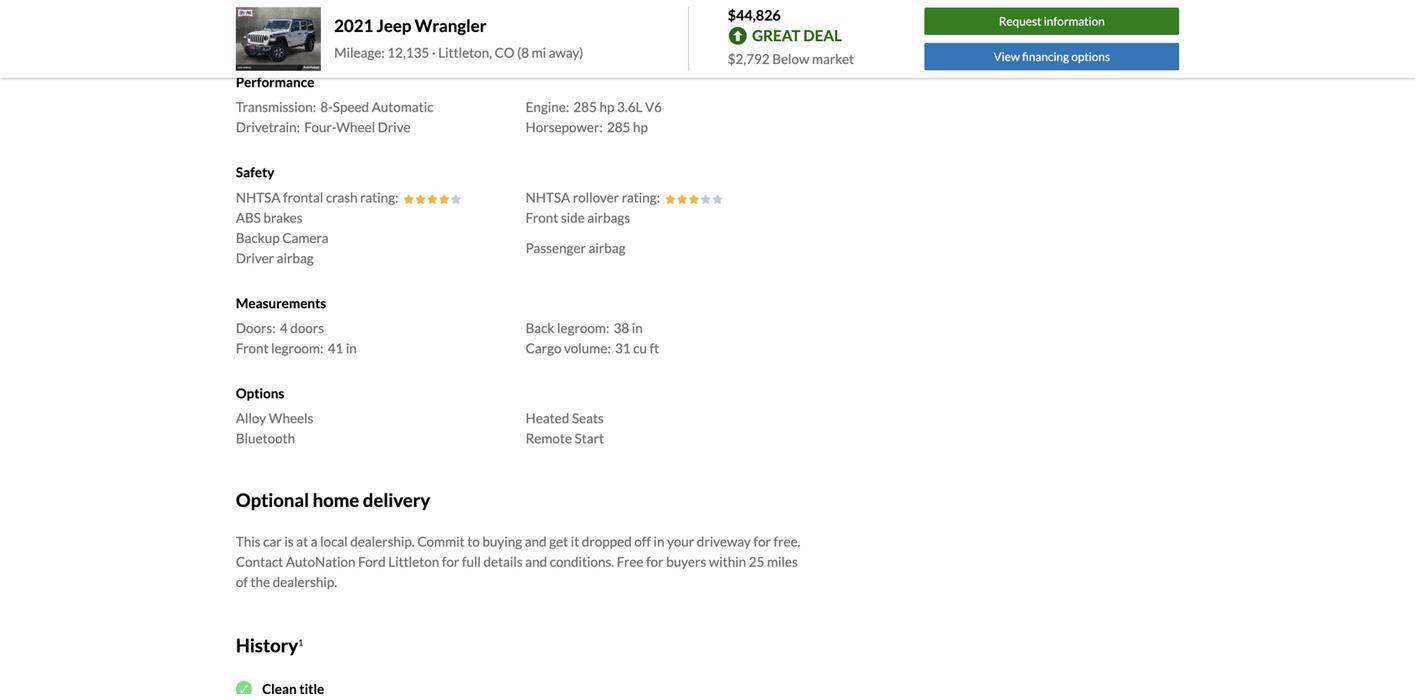 Task type: describe. For each thing, give the bounding box(es) containing it.
wheels
[[269, 410, 313, 426]]

dropped
[[582, 533, 632, 550]]

car
[[263, 533, 282, 550]]

is
[[284, 533, 294, 550]]

driver
[[236, 250, 274, 266]]

great
[[752, 26, 801, 45]]

transmission: 8-speed automatic drivetrain: four-wheel drive
[[236, 99, 434, 135]]

18
[[339, 29, 354, 45]]

great deal
[[752, 26, 842, 45]]

home
[[313, 489, 359, 511]]

$2,792
[[728, 51, 770, 67]]

1 horizontal spatial airbag
[[589, 240, 626, 256]]

free
[[617, 554, 644, 570]]

0 horizontal spatial hp
[[600, 99, 615, 115]]

at
[[296, 533, 308, 550]]

1 vertical spatial dealership.
[[273, 574, 337, 590]]

wrangler
[[415, 15, 487, 36]]

cu
[[633, 340, 647, 356]]

request information
[[999, 14, 1105, 28]]

of
[[236, 574, 248, 590]]

combined
[[236, 7, 297, 24]]

passenger airbag
[[526, 240, 626, 256]]

1 horizontal spatial dealership.
[[350, 533, 415, 550]]

optional home delivery
[[236, 489, 430, 511]]

0 horizontal spatial 285
[[574, 99, 597, 115]]

airbag inside abs brakes backup camera driver airbag
[[277, 250, 314, 266]]

miles
[[767, 554, 798, 570]]

mi
[[532, 44, 546, 61]]

horsepower:
[[526, 119, 603, 135]]

2021
[[334, 15, 373, 36]]

measurements
[[236, 295, 326, 311]]

this
[[236, 533, 261, 550]]

financing
[[1022, 49, 1069, 64]]

1 vertical spatial 285
[[607, 119, 631, 135]]

2021 jeep wrangler mileage: 12,135 · littleton, co (8 mi away)
[[334, 15, 584, 61]]

full
[[462, 554, 481, 570]]

in inside this car is at a local dealership. commit to buying and get it dropped off in your driveway for free. contact autonation ford littleton for full details and conditions. free for buyers within 25 miles of the dealership.
[[654, 533, 665, 550]]

bluetooth
[[236, 430, 295, 447]]

31
[[615, 340, 631, 356]]

·
[[432, 44, 436, 61]]

city
[[236, 29, 261, 45]]

off
[[635, 533, 651, 550]]

side
[[561, 209, 585, 226]]

12,135
[[387, 44, 429, 61]]

delivery
[[363, 489, 430, 511]]

rollover
[[573, 189, 619, 205]]

in inside doors: 4 doors front legroom: 41 in
[[346, 340, 357, 356]]

v6
[[645, 99, 662, 115]]

in inside back legroom: 38 in cargo volume: 31 cu ft
[[632, 320, 643, 336]]

volume:
[[564, 340, 611, 356]]

buying
[[482, 533, 522, 550]]

jeep
[[377, 15, 412, 36]]

details
[[484, 554, 523, 570]]

back legroom: 38 in cargo volume: 31 cu ft
[[526, 320, 659, 356]]

engine: 285 hp 3.6l v6 horsepower: 285 hp
[[526, 99, 662, 135]]

ft
[[650, 340, 659, 356]]

1 vertical spatial gas
[[263, 29, 283, 45]]

2021 jeep wrangler image
[[236, 7, 321, 71]]

start
[[575, 430, 604, 447]]

transmission:
[[236, 99, 316, 115]]

vdpcheck image
[[236, 681, 252, 694]]

remote
[[526, 430, 572, 447]]

options
[[236, 385, 284, 401]]

frontal
[[283, 189, 323, 205]]

airbags
[[587, 209, 630, 226]]

0 vertical spatial and
[[525, 533, 547, 550]]

8-
[[320, 99, 333, 115]]

passenger
[[526, 240, 586, 256]]

information
[[1044, 14, 1105, 28]]

mileage:
[[334, 44, 385, 61]]

2 horizontal spatial for
[[754, 533, 771, 550]]

0 vertical spatial mileage:
[[322, 7, 371, 24]]

0 vertical spatial front
[[526, 209, 558, 226]]

1 horizontal spatial for
[[646, 554, 664, 570]]

2 rating: from the left
[[622, 189, 660, 205]]

autonation
[[286, 554, 356, 570]]

market
[[812, 51, 854, 67]]

conditions.
[[550, 554, 614, 570]]

doors:
[[236, 320, 276, 336]]

1 horizontal spatial gas
[[299, 7, 319, 24]]



Task type: locate. For each thing, give the bounding box(es) containing it.
38
[[614, 320, 629, 336]]

nhtsa for nhtsa rollover rating:
[[526, 189, 570, 205]]

contact
[[236, 554, 283, 570]]

abs brakes backup camera driver airbag
[[236, 209, 329, 266]]

1 vertical spatial mpg
[[357, 29, 388, 45]]

free.
[[774, 533, 801, 550]]

0 horizontal spatial airbag
[[277, 250, 314, 266]]

for up the 25
[[754, 533, 771, 550]]

41
[[328, 340, 343, 356]]

hp left 3.6l
[[600, 99, 615, 115]]

front left side
[[526, 209, 558, 226]]

dealership.
[[350, 533, 415, 550], [273, 574, 337, 590]]

nhtsa up side
[[526, 189, 570, 205]]

and
[[525, 533, 547, 550], [525, 554, 547, 570]]

heated seats remote start
[[526, 410, 604, 447]]

in right 41
[[346, 340, 357, 356]]

0 horizontal spatial mpg
[[357, 29, 388, 45]]

it
[[571, 533, 579, 550]]

get
[[549, 533, 568, 550]]

brakes
[[264, 209, 303, 226]]

history 1
[[236, 634, 303, 656]]

mileage: up 18
[[322, 7, 371, 24]]

front down doors:
[[236, 340, 269, 356]]

this car is at a local dealership. commit to buying and get it dropped off in your driveway for free. contact autonation ford littleton for full details and conditions. free for buyers within 25 miles of the dealership.
[[236, 533, 801, 590]]

in right off
[[654, 533, 665, 550]]

buyers
[[666, 554, 706, 570]]

0 horizontal spatial in
[[346, 340, 357, 356]]

1 vertical spatial and
[[525, 554, 547, 570]]

alloy wheels bluetooth
[[236, 410, 313, 447]]

dealership. up ford
[[350, 533, 415, 550]]

and right details
[[525, 554, 547, 570]]

dealership. down autonation on the left bottom of the page
[[273, 574, 337, 590]]

gas down combined
[[263, 29, 283, 45]]

airbag down airbags
[[589, 240, 626, 256]]

optional
[[236, 489, 309, 511]]

mileage: left 18
[[285, 29, 335, 45]]

legroom:
[[557, 320, 610, 336], [271, 340, 323, 356]]

$2,792 below market
[[728, 51, 854, 67]]

in
[[632, 320, 643, 336], [346, 340, 357, 356], [654, 533, 665, 550]]

legroom: inside back legroom: 38 in cargo volume: 31 cu ft
[[557, 320, 610, 336]]

view financing options button
[[925, 43, 1180, 70]]

nhtsa for nhtsa frontal crash rating:
[[236, 189, 281, 205]]

2 vertical spatial in
[[654, 533, 665, 550]]

away)
[[549, 44, 584, 61]]

0 vertical spatial in
[[632, 320, 643, 336]]

1 horizontal spatial mpg
[[397, 7, 428, 24]]

1 vertical spatial legroom:
[[271, 340, 323, 356]]

0 vertical spatial mpg
[[397, 7, 428, 24]]

gas
[[299, 7, 319, 24], [263, 29, 283, 45]]

nhtsa up abs
[[236, 189, 281, 205]]

1 horizontal spatial nhtsa
[[526, 189, 570, 205]]

safety
[[236, 164, 275, 180]]

request
[[999, 14, 1042, 28]]

your
[[667, 533, 694, 550]]

for
[[754, 533, 771, 550], [442, 554, 459, 570], [646, 554, 664, 570]]

history
[[236, 634, 298, 656]]

in right 38
[[632, 320, 643, 336]]

0 vertical spatial dealership.
[[350, 533, 415, 550]]

legroom: down doors
[[271, 340, 323, 356]]

back
[[526, 320, 555, 336]]

1 horizontal spatial legroom:
[[557, 320, 610, 336]]

0 vertical spatial gas
[[299, 7, 319, 24]]

cargo
[[526, 340, 562, 356]]

1 horizontal spatial hp
[[633, 119, 648, 135]]

mpg
[[397, 7, 428, 24], [357, 29, 388, 45]]

performance
[[236, 74, 314, 90]]

to
[[467, 533, 480, 550]]

engine:
[[526, 99, 569, 115]]

0 horizontal spatial for
[[442, 554, 459, 570]]

legroom: inside doors: 4 doors front legroom: 41 in
[[271, 340, 323, 356]]

seats
[[572, 410, 604, 426]]

mpg right 19
[[397, 7, 428, 24]]

1 rating: from the left
[[360, 189, 399, 205]]

driveway
[[697, 533, 751, 550]]

2 horizontal spatial in
[[654, 533, 665, 550]]

front side airbags
[[526, 209, 630, 226]]

camera
[[282, 229, 329, 246]]

mileage:
[[322, 7, 371, 24], [285, 29, 335, 45]]

0 vertical spatial legroom:
[[557, 320, 610, 336]]

airbag down camera
[[277, 250, 314, 266]]

gas right combined
[[299, 7, 319, 24]]

1 vertical spatial in
[[346, 340, 357, 356]]

19
[[379, 7, 395, 24]]

285 down 3.6l
[[607, 119, 631, 135]]

0 vertical spatial 285
[[574, 99, 597, 115]]

(8
[[517, 44, 529, 61]]

285 up "horsepower:"
[[574, 99, 597, 115]]

speed
[[333, 99, 369, 115]]

$44,826
[[728, 6, 781, 24]]

front
[[526, 209, 558, 226], [236, 340, 269, 356]]

mpg right 18
[[357, 29, 388, 45]]

crash
[[326, 189, 358, 205]]

1
[[298, 638, 303, 648]]

hp down 3.6l
[[633, 119, 648, 135]]

wheel
[[336, 119, 375, 135]]

rating: right crash
[[360, 189, 399, 205]]

1 nhtsa from the left
[[236, 189, 281, 205]]

drivetrain:
[[236, 119, 300, 135]]

nhtsa frontal crash rating:
[[236, 189, 399, 205]]

3.6l
[[617, 99, 643, 115]]

0 horizontal spatial rating:
[[360, 189, 399, 205]]

littleton,
[[438, 44, 492, 61]]

doors: 4 doors front legroom: 41 in
[[236, 320, 357, 356]]

deal
[[804, 26, 842, 45]]

1 vertical spatial front
[[236, 340, 269, 356]]

for down off
[[646, 554, 664, 570]]

backup
[[236, 229, 280, 246]]

drive
[[378, 119, 411, 135]]

rating: up airbags
[[622, 189, 660, 205]]

0 horizontal spatial nhtsa
[[236, 189, 281, 205]]

hp
[[600, 99, 615, 115], [633, 119, 648, 135]]

for left full
[[442, 554, 459, 570]]

2 nhtsa from the left
[[526, 189, 570, 205]]

request information button
[[925, 8, 1180, 35]]

doors
[[290, 320, 324, 336]]

0 vertical spatial hp
[[600, 99, 615, 115]]

1 horizontal spatial in
[[632, 320, 643, 336]]

1 horizontal spatial rating:
[[622, 189, 660, 205]]

0 horizontal spatial dealership.
[[273, 574, 337, 590]]

0 horizontal spatial legroom:
[[271, 340, 323, 356]]

0 horizontal spatial front
[[236, 340, 269, 356]]

airbag
[[589, 240, 626, 256], [277, 250, 314, 266]]

rating:
[[360, 189, 399, 205], [622, 189, 660, 205]]

and left get
[[525, 533, 547, 550]]

1 vertical spatial hp
[[633, 119, 648, 135]]

legroom: up "volume:"
[[557, 320, 610, 336]]

front inside doors: 4 doors front legroom: 41 in
[[236, 340, 269, 356]]

1 horizontal spatial 285
[[607, 119, 631, 135]]

alloy
[[236, 410, 266, 426]]

four-
[[304, 119, 336, 135]]

view financing options
[[994, 49, 1110, 64]]

nhtsa rollover rating:
[[526, 189, 660, 205]]

1 horizontal spatial front
[[526, 209, 558, 226]]

ford
[[358, 554, 386, 570]]

0 horizontal spatial gas
[[263, 29, 283, 45]]

1 vertical spatial mileage:
[[285, 29, 335, 45]]

heated
[[526, 410, 569, 426]]

combined gas mileage: 19 mpg city gas mileage: 18 mpg
[[236, 7, 428, 45]]



Task type: vqa. For each thing, say whether or not it's contained in the screenshot.
Show all reviews
no



